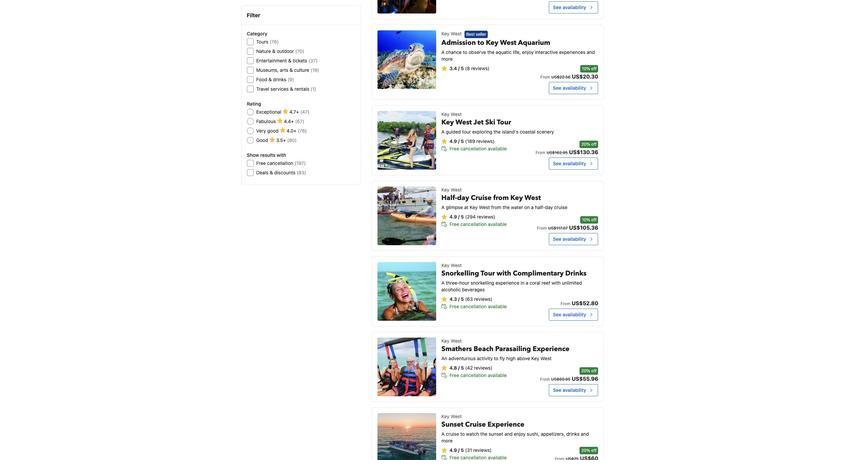 Task type: describe. For each thing, give the bounding box(es) containing it.
above
[[517, 356, 531, 362]]

off for admission to key west aquarium
[[592, 66, 597, 71]]

parasailing
[[496, 345, 532, 354]]

from for smathers beach parasailing experience
[[541, 377, 550, 382]]

west up on
[[525, 193, 541, 203]]

& right arts in the left top of the page
[[290, 67, 293, 73]]

good
[[268, 128, 279, 134]]

a inside key west key west jet ski tour a guided tour exploring the island's coastal scenery
[[442, 129, 445, 135]]

1 vertical spatial from
[[492, 205, 502, 210]]

reviews) for parasailing
[[475, 365, 493, 371]]

& down the (9)
[[290, 86, 294, 92]]

good
[[256, 137, 268, 143]]

1 see from the top
[[554, 4, 562, 10]]

cancellation for smathers
[[461, 373, 487, 378]]

4.9 for half-
[[450, 214, 457, 220]]

/ for key
[[459, 138, 460, 144]]

smathers beach parasailing experience image
[[378, 338, 437, 397]]

(19)
[[311, 67, 320, 73]]

key west key west jet ski tour a guided tour exploring the island's coastal scenery
[[442, 111, 555, 135]]

& for discounts
[[270, 170, 273, 176]]

us$69.95
[[552, 377, 571, 382]]

cruise inside the key west sunset cruise experience a cruise to watch the sunset and enjoy sushi, appetizers, drinks and more
[[446, 431, 460, 437]]

(67)
[[296, 119, 305, 124]]

4.9 for sunset
[[450, 448, 457, 453]]

us$20.30
[[572, 73, 599, 80]]

(37)
[[309, 58, 318, 63]]

drinks inside the key west sunset cruise experience a cruise to watch the sunset and enjoy sushi, appetizers, drinks and more
[[567, 431, 580, 437]]

glimpse
[[446, 205, 463, 210]]

aquarium
[[519, 38, 551, 47]]

at
[[465, 205, 469, 210]]

tickets
[[293, 58, 308, 63]]

tour inside key west key west jet ski tour a guided tour exploring the island's coastal scenery
[[497, 118, 512, 127]]

a inside key west snorkelling tour with complimentary drinks a three-hour snorkelling experience in a coral reef with unlimited alcoholic beverages
[[526, 280, 529, 286]]

reviews) for experience
[[474, 448, 492, 453]]

20% for key west jet ski tour
[[582, 142, 591, 147]]

sunset cruise experience image
[[378, 414, 437, 461]]

jet
[[474, 118, 484, 127]]

see availability for smathers beach parasailing experience
[[554, 388, 587, 393]]

more inside admission to key west aquarium a chance to observe the aquatic life, enjoy interactive experiences and more
[[442, 56, 453, 62]]

/ for half-
[[459, 214, 460, 220]]

rentals
[[295, 86, 310, 92]]

reviews) right (8
[[472, 65, 490, 71]]

unlimited
[[563, 280, 583, 286]]

the inside admission to key west aquarium a chance to observe the aquatic life, enjoy interactive experiences and more
[[488, 49, 495, 55]]

availability for admission to key west aquarium
[[563, 85, 587, 91]]

available for jet
[[488, 146, 507, 152]]

4.4+ (67)
[[284, 119, 305, 124]]

from inside the from us$52.80
[[561, 301, 571, 307]]

reviews) for with
[[475, 296, 493, 302]]

very good
[[256, 128, 279, 134]]

& for tickets
[[288, 58, 292, 63]]

free cancellation available for tour
[[450, 304, 507, 310]]

see availability for snorkelling tour with complimentary drinks
[[554, 312, 587, 318]]

key inside admission to key west aquarium a chance to observe the aquatic life, enjoy interactive experiences and more
[[486, 38, 499, 47]]

sunset
[[442, 420, 464, 429]]

to inside key west smathers beach parasailing experience an adventurous activity to fly high above key west
[[495, 356, 499, 362]]

a inside the key west sunset cruise experience a cruise to watch the sunset and enjoy sushi, appetizers, drinks and more
[[442, 431, 445, 437]]

west up smathers
[[451, 338, 462, 344]]

sunset
[[489, 431, 504, 437]]

(76) for tours (76)
[[270, 39, 279, 45]]

key inside the key west sunset cruise experience a cruise to watch the sunset and enjoy sushi, appetizers, drinks and more
[[442, 414, 450, 420]]

food & drinks (9)
[[256, 77, 294, 82]]

drinks
[[566, 269, 587, 278]]

interactive
[[536, 49, 558, 55]]

hour
[[460, 280, 470, 286]]

snorkelling
[[471, 280, 495, 286]]

scenery
[[537, 129, 555, 135]]

half-
[[535, 205, 546, 210]]

watch
[[467, 431, 480, 437]]

alcoholic
[[442, 287, 461, 293]]

key west snorkelling tour with complimentary drinks a three-hour snorkelling experience in a coral reef with unlimited alcoholic beverages
[[442, 263, 587, 293]]

us$55.96
[[572, 376, 599, 382]]

availability for half-day cruise from key west
[[563, 236, 587, 242]]

complimentary
[[513, 269, 564, 278]]

cruise inside the key west sunset cruise experience a cruise to watch the sunset and enjoy sushi, appetizers, drinks and more
[[466, 420, 486, 429]]

west up the 4.9 / 5 (294 reviews)
[[479, 205, 490, 210]]

to down 'seller'
[[478, 38, 485, 47]]

4.0+ (76)
[[287, 128, 307, 134]]

key west sunset cruise experience a cruise to watch the sunset and enjoy sushi, appetizers, drinks and more
[[442, 414, 590, 444]]

filter
[[247, 12, 261, 18]]

experience inside the key west sunset cruise experience a cruise to watch the sunset and enjoy sushi, appetizers, drinks and more
[[488, 420, 525, 429]]

3.5+ (80)
[[276, 137, 297, 143]]

(47)
[[301, 109, 310, 115]]

enjoy for experience
[[514, 431, 526, 437]]

free cancellation available for day
[[450, 221, 507, 227]]

beverages
[[463, 287, 485, 293]]

us$22.56
[[552, 75, 571, 80]]

in
[[521, 280, 525, 286]]

best
[[467, 32, 475, 37]]

(70)
[[296, 48, 305, 54]]

a inside key west half-day cruise from key west a glimpse at key west from the water on a half-day cruise
[[442, 205, 445, 210]]

a inside admission to key west aquarium a chance to observe the aquatic life, enjoy interactive experiences and more
[[442, 49, 445, 55]]

3.5+
[[276, 137, 286, 143]]

5 for smathers
[[461, 365, 464, 371]]

tours
[[256, 39, 269, 45]]

admission
[[442, 38, 476, 47]]

3.4 / 5 (8 reviews)
[[450, 65, 490, 71]]

nature & outdoor (70)
[[256, 48, 305, 54]]

outdoor
[[277, 48, 294, 54]]

free for key
[[450, 146, 460, 152]]

4.7+
[[290, 109, 299, 115]]

4.7+ (47)
[[290, 109, 310, 115]]

rating
[[247, 101, 261, 107]]

4.3
[[450, 296, 457, 302]]

(42
[[466, 365, 473, 371]]

admission to key west aquarium image
[[378, 30, 437, 89]]

ski
[[486, 118, 496, 127]]

(31
[[466, 448, 473, 453]]

5 off from the top
[[592, 448, 597, 453]]

snorkelling tour with complimentary drinks image
[[378, 262, 437, 321]]

5 for snorkelling
[[461, 296, 464, 302]]

cruise inside key west half-day cruise from key west a glimpse at key west from the water on a half-day cruise
[[471, 193, 492, 203]]

chance
[[446, 49, 462, 55]]

cruise inside key west half-day cruise from key west a glimpse at key west from the water on a half-day cruise
[[555, 205, 568, 210]]

/ for smathers
[[459, 365, 460, 371]]

3.4
[[450, 65, 457, 71]]

(80)
[[288, 137, 297, 143]]

(63
[[466, 296, 473, 302]]

deals & discounts (83)
[[256, 170, 306, 176]]

exploring
[[473, 129, 493, 135]]

us$117.07
[[549, 226, 568, 231]]

2 vertical spatial with
[[552, 280, 561, 286]]

west up guided
[[451, 111, 462, 117]]

experiences
[[560, 49, 586, 55]]

coral
[[530, 280, 541, 286]]

category
[[247, 31, 268, 36]]

available for cruise
[[488, 221, 507, 227]]

travel services & rentals (1)
[[256, 86, 317, 92]]

reef
[[542, 280, 551, 286]]

free cancellation (197)
[[256, 160, 306, 166]]

see for half-day cruise from key west
[[554, 236, 562, 242]]

20% off
[[582, 448, 597, 453]]

fabulous
[[256, 119, 276, 124]]

snorkelling
[[442, 269, 480, 278]]

discounts
[[275, 170, 296, 176]]

see for key west jet ski tour
[[554, 161, 562, 166]]

coastal
[[520, 129, 536, 135]]

10% off from us$22.56 us$20.30
[[541, 66, 599, 80]]

key inside key west snorkelling tour with complimentary drinks a three-hour snorkelling experience in a coral reef with unlimited alcoholic beverages
[[442, 263, 450, 268]]

1 vertical spatial with
[[497, 269, 512, 278]]



Task type: locate. For each thing, give the bounding box(es) containing it.
5 left (189
[[461, 138, 464, 144]]

free cancellation available for beach
[[450, 373, 507, 378]]

guided
[[446, 129, 461, 135]]

see availability for half-day cruise from key west
[[554, 236, 587, 242]]

experience
[[533, 345, 570, 354], [488, 420, 525, 429]]

3 free cancellation available from the top
[[450, 304, 507, 310]]

half-day cruise from key west image
[[378, 187, 437, 245]]

4 free cancellation available from the top
[[450, 373, 507, 378]]

3 a from the top
[[442, 205, 445, 210]]

from inside 10% off from us$22.56 us$20.30
[[541, 75, 551, 80]]

a inside key west half-day cruise from key west a glimpse at key west from the water on a half-day cruise
[[532, 205, 534, 210]]

us$130.36
[[570, 149, 599, 155]]

0 vertical spatial 4.9
[[450, 138, 457, 144]]

1 20% from the top
[[582, 142, 591, 147]]

(189
[[466, 138, 476, 144]]

from left us$69.95
[[541, 377, 550, 382]]

the down ski
[[494, 129, 501, 135]]

a down the half-
[[442, 205, 445, 210]]

west inside admission to key west aquarium a chance to observe the aquatic life, enjoy interactive experiences and more
[[501, 38, 517, 47]]

drinks up services
[[273, 77, 287, 82]]

4.0+
[[287, 128, 297, 134]]

20% inside 20% off from us$69.95 us$55.96
[[582, 369, 591, 374]]

(294
[[466, 214, 476, 220]]

& up museums, arts & culture (19)
[[288, 58, 292, 63]]

3 see availability from the top
[[554, 161, 587, 166]]

0 vertical spatial (76)
[[270, 39, 279, 45]]

1 vertical spatial a
[[526, 280, 529, 286]]

1 horizontal spatial experience
[[533, 345, 570, 354]]

1 vertical spatial drinks
[[567, 431, 580, 437]]

enjoy left sushi, at the right bottom of page
[[514, 431, 526, 437]]

experience up 20% off from us$69.95 us$55.96
[[533, 345, 570, 354]]

4.9 for key
[[450, 138, 457, 144]]

cancellation for snorkelling
[[461, 304, 487, 310]]

10% off from us$117.07 us$105.36
[[538, 217, 599, 231]]

the inside the key west sunset cruise experience a cruise to watch the sunset and enjoy sushi, appetizers, drinks and more
[[481, 431, 488, 437]]

off
[[592, 66, 597, 71], [592, 142, 597, 147], [592, 217, 597, 222], [592, 369, 597, 374], [592, 448, 597, 453]]

a right on
[[532, 205, 534, 210]]

experience up the sunset
[[488, 420, 525, 429]]

reviews)
[[472, 65, 490, 71], [477, 138, 495, 144], [477, 214, 496, 220], [475, 296, 493, 302], [475, 365, 493, 371], [474, 448, 492, 453]]

a left 'chance' on the top right
[[442, 49, 445, 55]]

1 horizontal spatial a
[[532, 205, 534, 210]]

6 / from the top
[[459, 448, 460, 453]]

5 for sunset
[[461, 448, 464, 453]]

sushi,
[[527, 431, 540, 437]]

results
[[261, 152, 276, 158]]

tour up island's
[[497, 118, 512, 127]]

1 available from the top
[[488, 146, 507, 152]]

reviews) down the exploring
[[477, 138, 495, 144]]

4 off from the top
[[592, 369, 597, 374]]

travel
[[256, 86, 270, 92]]

and right 'experiences'
[[587, 49, 596, 55]]

arts
[[280, 67, 289, 73]]

1 vertical spatial 10%
[[583, 217, 591, 222]]

cancellation down the 4.9 / 5 (294 reviews)
[[461, 221, 487, 227]]

(76) for 4.0+ (76)
[[298, 128, 307, 134]]

1 vertical spatial cruise
[[446, 431, 460, 437]]

us$162.95
[[547, 150, 568, 155]]

3 availability from the top
[[563, 161, 587, 166]]

and right the sunset
[[505, 431, 513, 437]]

tours (76)
[[256, 39, 279, 45]]

west inside the key west sunset cruise experience a cruise to watch the sunset and enjoy sushi, appetizers, drinks and more
[[451, 414, 462, 420]]

see
[[554, 4, 562, 10], [554, 85, 562, 91], [554, 161, 562, 166], [554, 236, 562, 242], [554, 312, 562, 318], [554, 388, 562, 393]]

reviews) right (294
[[477, 214, 496, 220]]

20% for smathers beach parasailing experience
[[582, 369, 591, 374]]

/ down guided
[[459, 138, 460, 144]]

to inside the key west sunset cruise experience a cruise to watch the sunset and enjoy sushi, appetizers, drinks and more
[[461, 431, 465, 437]]

1 vertical spatial enjoy
[[514, 431, 526, 437]]

3 4.9 from the top
[[450, 448, 457, 453]]

reviews) for jet
[[477, 138, 495, 144]]

cruise up the 4.9 / 5 (294 reviews)
[[471, 193, 492, 203]]

1 horizontal spatial with
[[497, 269, 512, 278]]

off inside 20% off from us$69.95 us$55.96
[[592, 369, 597, 374]]

with up free cancellation (197)
[[277, 152, 286, 158]]

reviews) down beverages
[[475, 296, 493, 302]]

2 vertical spatial 20%
[[582, 448, 591, 453]]

off inside the 20% off from us$162.95 us$130.36
[[592, 142, 597, 147]]

three-
[[446, 280, 460, 286]]

2 off from the top
[[592, 142, 597, 147]]

half-
[[442, 193, 458, 203]]

free cancellation available for west
[[450, 146, 507, 152]]

4.9 / 5 (189 reviews)
[[450, 138, 495, 144]]

free down glimpse
[[450, 221, 460, 227]]

3 20% from the top
[[582, 448, 591, 453]]

1 off from the top
[[592, 66, 597, 71]]

2 4.9 from the top
[[450, 214, 457, 220]]

and up 20% off
[[581, 431, 590, 437]]

1 horizontal spatial cruise
[[555, 205, 568, 210]]

5 see from the top
[[554, 312, 562, 318]]

enjoy inside the key west sunset cruise experience a cruise to watch the sunset and enjoy sushi, appetizers, drinks and more
[[514, 431, 526, 437]]

5 / from the top
[[459, 365, 460, 371]]

entertainment & tickets (37)
[[256, 58, 318, 63]]

west up admission
[[451, 31, 462, 37]]

0 vertical spatial drinks
[[273, 77, 287, 82]]

5 left (63 in the bottom right of the page
[[461, 296, 464, 302]]

1 4.9 from the top
[[450, 138, 457, 144]]

enjoy right life,
[[523, 49, 534, 55]]

cancellation down 4.3 / 5 (63 reviews)
[[461, 304, 487, 310]]

cruise up 10% off from us$117.07 us$105.36
[[555, 205, 568, 210]]

west
[[451, 31, 462, 37], [501, 38, 517, 47], [451, 111, 462, 117], [456, 118, 472, 127], [451, 187, 462, 193], [525, 193, 541, 203], [479, 205, 490, 210], [451, 263, 462, 268], [451, 338, 462, 344], [541, 356, 552, 362], [451, 414, 462, 420]]

drinks right appetizers,
[[567, 431, 580, 437]]

2 5 from the top
[[461, 138, 464, 144]]

2 availability from the top
[[563, 85, 587, 91]]

fly
[[500, 356, 505, 362]]

4.9 / 5 (294 reviews)
[[450, 214, 496, 220]]

available for with
[[488, 304, 507, 310]]

day right on
[[546, 205, 553, 210]]

20%
[[582, 142, 591, 147], [582, 369, 591, 374], [582, 448, 591, 453]]

1 free cancellation available from the top
[[450, 146, 507, 152]]

free for half-
[[450, 221, 460, 227]]

0 vertical spatial experience
[[533, 345, 570, 354]]

0 vertical spatial a
[[532, 205, 534, 210]]

4.9 / 5 (31 reviews)
[[450, 448, 492, 453]]

5 left (42
[[461, 365, 464, 371]]

available down experience
[[488, 304, 507, 310]]

deals
[[256, 170, 269, 176]]

4 / from the top
[[459, 296, 460, 302]]

from inside the 20% off from us$162.95 us$130.36
[[536, 150, 546, 155]]

more
[[442, 56, 453, 62], [442, 438, 453, 444]]

/ for sunset
[[459, 448, 460, 453]]

cancellation
[[461, 146, 487, 152], [267, 160, 294, 166], [461, 221, 487, 227], [461, 304, 487, 310], [461, 373, 487, 378]]

and
[[587, 49, 596, 55], [505, 431, 513, 437], [581, 431, 590, 437]]

enjoy for aquarium
[[523, 49, 534, 55]]

key west smathers beach parasailing experience an adventurous activity to fly high above key west
[[442, 338, 570, 362]]

west up the half-
[[451, 187, 462, 193]]

2 10% from the top
[[583, 217, 591, 222]]

6 availability from the top
[[563, 388, 587, 393]]

4 availability from the top
[[563, 236, 587, 242]]

& for outdoor
[[272, 48, 276, 54]]

2 horizontal spatial with
[[552, 280, 561, 286]]

the left aquatic
[[488, 49, 495, 55]]

free down 4.3
[[450, 304, 460, 310]]

0 horizontal spatial day
[[458, 193, 470, 203]]

6 see from the top
[[554, 388, 562, 393]]

1 10% from the top
[[583, 66, 591, 71]]

1 availability from the top
[[563, 4, 587, 10]]

5 left (8
[[461, 65, 464, 71]]

from left us$52.80
[[561, 301, 571, 307]]

3 5 from the top
[[461, 214, 464, 220]]

adventurous
[[449, 356, 476, 362]]

10% up us$105.36
[[583, 217, 591, 222]]

10% inside 10% off from us$22.56 us$20.30
[[583, 66, 591, 71]]

5 left "(31"
[[461, 448, 464, 453]]

from inside 20% off from us$69.95 us$55.96
[[541, 377, 550, 382]]

5 left (294
[[461, 214, 464, 220]]

water
[[512, 205, 524, 210]]

0 horizontal spatial cruise
[[446, 431, 460, 437]]

/ down glimpse
[[459, 214, 460, 220]]

free for snorkelling
[[450, 304, 460, 310]]

2 / from the top
[[459, 138, 460, 144]]

key west
[[442, 31, 462, 37]]

west right above
[[541, 356, 552, 362]]

2 free cancellation available from the top
[[450, 221, 507, 227]]

(197)
[[295, 160, 306, 166]]

from left us$22.56
[[541, 75, 551, 80]]

& right food
[[269, 77, 272, 82]]

the
[[488, 49, 495, 55], [494, 129, 501, 135], [503, 205, 510, 210], [481, 431, 488, 437]]

20% off from us$162.95 us$130.36
[[536, 142, 599, 155]]

from left us$162.95
[[536, 150, 546, 155]]

1 a from the top
[[442, 49, 445, 55]]

west up tour
[[456, 118, 472, 127]]

4.9 left "(31"
[[450, 448, 457, 453]]

from us$52.80
[[561, 300, 599, 307]]

from inside 10% off from us$117.07 us$105.36
[[538, 226, 547, 231]]

more down 'chance' on the top right
[[442, 56, 453, 62]]

4 see from the top
[[554, 236, 562, 242]]

experience inside key west smathers beach parasailing experience an adventurous activity to fly high above key west
[[533, 345, 570, 354]]

/ right 3.4
[[459, 65, 460, 71]]

key west jet ski tour image
[[378, 111, 437, 170]]

a
[[532, 205, 534, 210], [526, 280, 529, 286]]

(76) up nature & outdoor (70)
[[270, 39, 279, 45]]

from left us$117.07
[[538, 226, 547, 231]]

available down island's
[[488, 146, 507, 152]]

0 vertical spatial day
[[458, 193, 470, 203]]

see for smathers beach parasailing experience
[[554, 388, 562, 393]]

a left 'three-'
[[442, 280, 445, 286]]

see for snorkelling tour with complimentary drinks
[[554, 312, 562, 318]]

from for key west jet ski tour
[[536, 150, 546, 155]]

cruise
[[471, 193, 492, 203], [466, 420, 486, 429]]

5 a from the top
[[442, 431, 445, 437]]

and inside admission to key west aquarium a chance to observe the aquatic life, enjoy interactive experiences and more
[[587, 49, 596, 55]]

1 see availability from the top
[[554, 4, 587, 10]]

free down guided
[[450, 146, 460, 152]]

0 horizontal spatial with
[[277, 152, 286, 158]]

from for half-day cruise from key west
[[538, 226, 547, 231]]

1 horizontal spatial (76)
[[298, 128, 307, 134]]

food
[[256, 77, 267, 82]]

1 / from the top
[[459, 65, 460, 71]]

2 see from the top
[[554, 85, 562, 91]]

museums, arts & culture (19)
[[256, 67, 320, 73]]

& up entertainment
[[272, 48, 276, 54]]

activity
[[477, 356, 493, 362]]

2 available from the top
[[488, 221, 507, 227]]

show
[[247, 152, 259, 158]]

us$52.80
[[572, 300, 599, 307]]

more inside the key west sunset cruise experience a cruise to watch the sunset and enjoy sushi, appetizers, drinks and more
[[442, 438, 453, 444]]

0 horizontal spatial a
[[526, 280, 529, 286]]

20% off from us$69.95 us$55.96
[[541, 369, 599, 382]]

cruise down sunset
[[446, 431, 460, 437]]

cancellation for key
[[461, 146, 487, 152]]

day up at
[[458, 193, 470, 203]]

0 horizontal spatial tour
[[481, 269, 495, 278]]

an
[[442, 356, 448, 362]]

off for half-day cruise from key west
[[592, 217, 597, 222]]

services
[[271, 86, 289, 92]]

west up aquatic
[[501, 38, 517, 47]]

0 vertical spatial cruise
[[555, 205, 568, 210]]

1 vertical spatial cruise
[[466, 420, 486, 429]]

tour inside key west snorkelling tour with complimentary drinks a three-hour snorkelling experience in a coral reef with unlimited alcoholic beverages
[[481, 269, 495, 278]]

free for smathers
[[450, 373, 460, 378]]

2 20% from the top
[[582, 369, 591, 374]]

5 5 from the top
[[461, 365, 464, 371]]

a inside key west snorkelling tour with complimentary drinks a three-hour snorkelling experience in a coral reef with unlimited alcoholic beverages
[[442, 280, 445, 286]]

free down 4.8
[[450, 373, 460, 378]]

0 horizontal spatial drinks
[[273, 77, 287, 82]]

culture
[[294, 67, 310, 73]]

reviews) for cruise
[[477, 214, 496, 220]]

0 vertical spatial 20%
[[582, 142, 591, 147]]

1 horizontal spatial drinks
[[567, 431, 580, 437]]

& right deals
[[270, 170, 273, 176]]

cancellation for half-
[[461, 221, 487, 227]]

4 available from the top
[[488, 373, 507, 378]]

the inside key west key west jet ski tour a guided tour exploring the island's coastal scenery
[[494, 129, 501, 135]]

10% up us$20.30
[[583, 66, 591, 71]]

reviews) right "(31"
[[474, 448, 492, 453]]

admission to key west aquarium a chance to observe the aquatic life, enjoy interactive experiences and more
[[442, 38, 596, 62]]

free cancellation available down the 4.9 / 5 (294 reviews)
[[450, 221, 507, 227]]

0 vertical spatial more
[[442, 56, 453, 62]]

1 vertical spatial more
[[442, 438, 453, 444]]

4 a from the top
[[442, 280, 445, 286]]

with right reef
[[552, 280, 561, 286]]

3 / from the top
[[459, 214, 460, 220]]

cancellation up deals & discounts (83)
[[267, 160, 294, 166]]

6 see availability from the top
[[554, 388, 587, 393]]

a down sunset
[[442, 431, 445, 437]]

available down fly
[[488, 373, 507, 378]]

1 vertical spatial 4.9
[[450, 214, 457, 220]]

west up sunset
[[451, 414, 462, 420]]

2 more from the top
[[442, 438, 453, 444]]

tour up snorkelling
[[481, 269, 495, 278]]

1 vertical spatial tour
[[481, 269, 495, 278]]

1 vertical spatial 20%
[[582, 369, 591, 374]]

free cancellation available down 4.9 / 5 (189 reviews)
[[450, 146, 507, 152]]

0 vertical spatial cruise
[[471, 193, 492, 203]]

appetizers,
[[541, 431, 566, 437]]

0 vertical spatial enjoy
[[523, 49, 534, 55]]

2 a from the top
[[442, 129, 445, 135]]

4.9 down guided
[[450, 138, 457, 144]]

off for smathers beach parasailing experience
[[592, 369, 597, 374]]

3 off from the top
[[592, 217, 597, 222]]

2 see availability from the top
[[554, 85, 587, 91]]

4.8
[[450, 365, 458, 371]]

key west night tour image
[[378, 0, 437, 14]]

5 see availability from the top
[[554, 312, 587, 318]]

see availability for key west jet ski tour
[[554, 161, 587, 166]]

free
[[450, 146, 460, 152], [256, 160, 266, 166], [450, 221, 460, 227], [450, 304, 460, 310], [450, 373, 460, 378]]

see for admission to key west aquarium
[[554, 85, 562, 91]]

the inside key west half-day cruise from key west a glimpse at key west from the water on a half-day cruise
[[503, 205, 510, 210]]

/ right 4.3
[[459, 296, 460, 302]]

0 vertical spatial 10%
[[583, 66, 591, 71]]

best seller
[[467, 32, 487, 37]]

0 vertical spatial from
[[494, 193, 509, 203]]

0 vertical spatial with
[[277, 152, 286, 158]]

4 5 from the top
[[461, 296, 464, 302]]

availability for key west jet ski tour
[[563, 161, 587, 166]]

off inside 10% off from us$117.07 us$105.36
[[592, 217, 597, 222]]

4 see availability from the top
[[554, 236, 587, 242]]

availability for smathers beach parasailing experience
[[563, 388, 587, 393]]

a left guided
[[442, 129, 445, 135]]

with up experience
[[497, 269, 512, 278]]

cancellation down 4.9 / 5 (189 reviews)
[[461, 146, 487, 152]]

west inside key west snorkelling tour with complimentary drinks a three-hour snorkelling experience in a coral reef with unlimited alcoholic beverages
[[451, 263, 462, 268]]

5 availability from the top
[[563, 312, 587, 318]]

(76) down (67)
[[298, 128, 307, 134]]

1 horizontal spatial tour
[[497, 118, 512, 127]]

/ right 4.8
[[459, 365, 460, 371]]

(1)
[[311, 86, 317, 92]]

10% for admission to key west aquarium
[[583, 66, 591, 71]]

(9)
[[288, 77, 294, 82]]

6 5 from the top
[[461, 448, 464, 453]]

to
[[478, 38, 485, 47], [463, 49, 468, 55], [495, 356, 499, 362], [461, 431, 465, 437]]

off for key west jet ski tour
[[592, 142, 597, 147]]

1 vertical spatial (76)
[[298, 128, 307, 134]]

available for parasailing
[[488, 373, 507, 378]]

to left watch
[[461, 431, 465, 437]]

0 horizontal spatial (76)
[[270, 39, 279, 45]]

off inside 10% off from us$22.56 us$20.30
[[592, 66, 597, 71]]

free up deals
[[256, 160, 266, 166]]

to right 'chance' on the top right
[[463, 49, 468, 55]]

free cancellation available down 4.8 / 5 (42 reviews)
[[450, 373, 507, 378]]

the right watch
[[481, 431, 488, 437]]

5 for half-
[[461, 214, 464, 220]]

enjoy inside admission to key west aquarium a chance to observe the aquatic life, enjoy interactive experiences and more
[[523, 49, 534, 55]]

observe
[[469, 49, 487, 55]]

1 vertical spatial experience
[[488, 420, 525, 429]]

/ for snorkelling
[[459, 296, 460, 302]]

10%
[[583, 66, 591, 71], [583, 217, 591, 222]]

from for admission to key west aquarium
[[541, 75, 551, 80]]

4.9 down glimpse
[[450, 214, 457, 220]]

1 5 from the top
[[461, 65, 464, 71]]

5
[[461, 65, 464, 71], [461, 138, 464, 144], [461, 214, 464, 220], [461, 296, 464, 302], [461, 365, 464, 371], [461, 448, 464, 453]]

10% inside 10% off from us$117.07 us$105.36
[[583, 217, 591, 222]]

available down the 4.9 / 5 (294 reviews)
[[488, 221, 507, 227]]

1 more from the top
[[442, 56, 453, 62]]

/ left "(31"
[[459, 448, 460, 453]]

experience
[[496, 280, 520, 286]]

more down sunset
[[442, 438, 453, 444]]

cancellation down 4.8 / 5 (42 reviews)
[[461, 373, 487, 378]]

4.8 / 5 (42 reviews)
[[450, 365, 493, 371]]

from
[[541, 75, 551, 80], [536, 150, 546, 155], [538, 226, 547, 231], [561, 301, 571, 307], [541, 377, 550, 382]]

with
[[277, 152, 286, 158], [497, 269, 512, 278], [552, 280, 561, 286]]

& for drinks
[[269, 77, 272, 82]]

availability for snorkelling tour with complimentary drinks
[[563, 312, 587, 318]]

3 available from the top
[[488, 304, 507, 310]]

0 vertical spatial tour
[[497, 118, 512, 127]]

entertainment
[[256, 58, 287, 63]]

free cancellation available down 4.3 / 5 (63 reviews)
[[450, 304, 507, 310]]

20% inside the 20% off from us$162.95 us$130.36
[[582, 142, 591, 147]]

2 vertical spatial 4.9
[[450, 448, 457, 453]]

3 see from the top
[[554, 161, 562, 166]]

a right in
[[526, 280, 529, 286]]

1 horizontal spatial day
[[546, 205, 553, 210]]

to left fly
[[495, 356, 499, 362]]

0 horizontal spatial experience
[[488, 420, 525, 429]]

beach
[[474, 345, 494, 354]]

see availability for admission to key west aquarium
[[554, 85, 587, 91]]

1 vertical spatial day
[[546, 205, 553, 210]]

10% for half-day cruise from key west
[[583, 217, 591, 222]]

5 for key
[[461, 138, 464, 144]]

cruise up watch
[[466, 420, 486, 429]]

reviews) down activity
[[475, 365, 493, 371]]

the left water
[[503, 205, 510, 210]]



Task type: vqa. For each thing, say whether or not it's contained in the screenshot.
SEWARD 3,364 MILES FROM PHILADELPHIA
no



